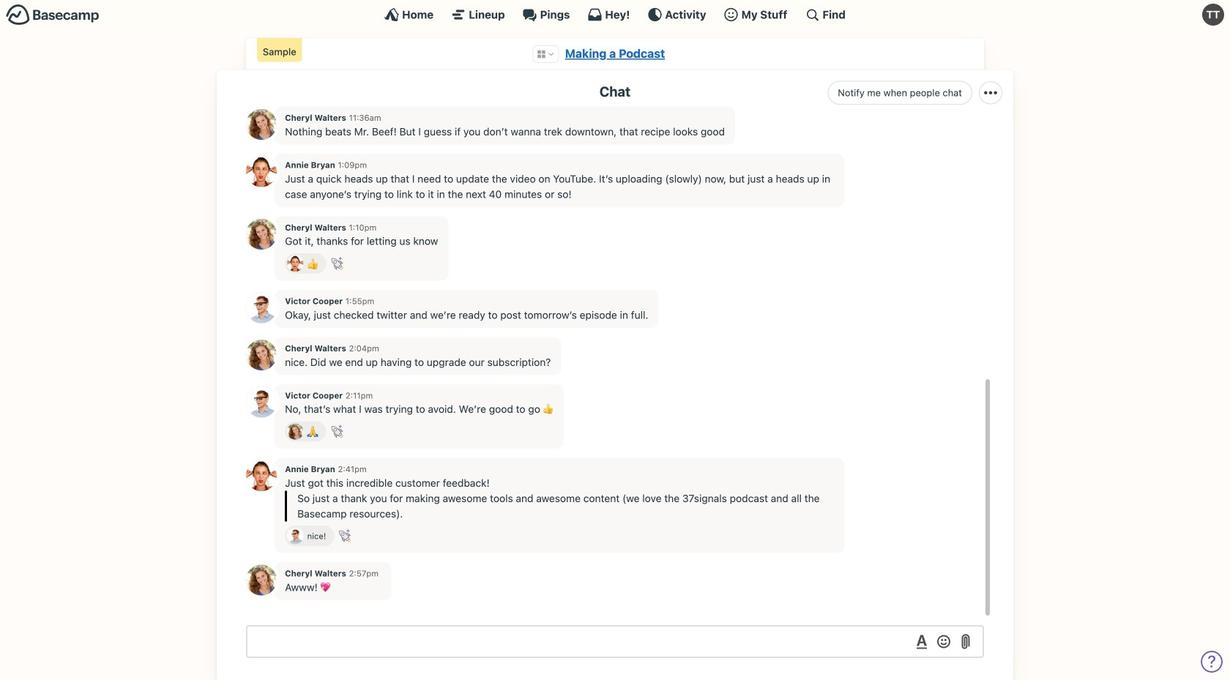 Task type: describe. For each thing, give the bounding box(es) containing it.
2:04pm element
[[349, 344, 379, 353]]

2:11pm element
[[346, 391, 373, 401]]

cheryl w. boosted the chat with '🙏' element
[[285, 421, 326, 442]]

cheryl walters image for 11:36am element
[[246, 109, 277, 140]]

1:55pm element
[[346, 296, 375, 306]]

2:57pm element
[[349, 569, 379, 579]]

victor cooper image inside victor c. boosted the chat with 'nice!' element
[[287, 528, 304, 545]]

breadcrumb element
[[246, 38, 985, 70]]

1:09pm element
[[338, 160, 367, 170]]

main element
[[0, 0, 1231, 29]]

annie bryan image for 2:41pm element
[[246, 461, 277, 492]]

annie bryan image for '1:09pm' element
[[246, 156, 277, 187]]

terry turtle image
[[1203, 4, 1225, 26]]

11:36am element
[[349, 113, 382, 123]]

2:41pm element
[[338, 465, 367, 474]]

switch accounts image
[[6, 4, 100, 26]]

victor cooper image
[[246, 387, 277, 418]]



Task type: vqa. For each thing, say whether or not it's contained in the screenshot.
Find
no



Task type: locate. For each thing, give the bounding box(es) containing it.
1 vertical spatial cheryl walters image
[[246, 340, 277, 371]]

cheryl walters image for 1:10pm element
[[246, 219, 277, 250]]

victor c. boosted the chat with 'nice!' element
[[285, 526, 334, 547]]

1 horizontal spatial victor cooper image
[[287, 528, 304, 545]]

1 vertical spatial annie bryan image
[[246, 461, 277, 492]]

cheryl walters image for 2:04pm element
[[246, 340, 277, 371]]

annie b. boosted the chat with '👍' element
[[285, 253, 326, 274]]

0 vertical spatial victor cooper image
[[246, 293, 277, 324]]

0 vertical spatial cheryl walters image
[[246, 109, 277, 140]]

0 vertical spatial annie bryan image
[[246, 156, 277, 187]]

keyboard shortcut: ⌘ + / image
[[805, 7, 820, 22]]

1 vertical spatial cheryl walters image
[[246, 565, 277, 596]]

2 annie bryan image from the top
[[246, 461, 277, 492]]

1 vertical spatial victor cooper image
[[287, 528, 304, 545]]

None text field
[[246, 626, 985, 659]]

1 cheryl walters image from the top
[[246, 219, 277, 250]]

victor cooper image
[[246, 293, 277, 324], [287, 528, 304, 545]]

2 vertical spatial cheryl walters image
[[287, 424, 304, 440]]

cheryl walters image for 2:57pm element
[[246, 565, 277, 596]]

annie bryan image
[[287, 256, 304, 272]]

1 annie bryan image from the top
[[246, 156, 277, 187]]

cheryl walters image inside cheryl w. boosted the chat with '🙏' element
[[287, 424, 304, 440]]

cheryl walters image
[[246, 219, 277, 250], [246, 565, 277, 596]]

0 horizontal spatial victor cooper image
[[246, 293, 277, 324]]

2 cheryl walters image from the top
[[246, 565, 277, 596]]

0 vertical spatial cheryl walters image
[[246, 219, 277, 250]]

1:10pm element
[[349, 223, 377, 233]]

annie bryan image
[[246, 156, 277, 187], [246, 461, 277, 492]]

cheryl walters image
[[246, 109, 277, 140], [246, 340, 277, 371], [287, 424, 304, 440]]



